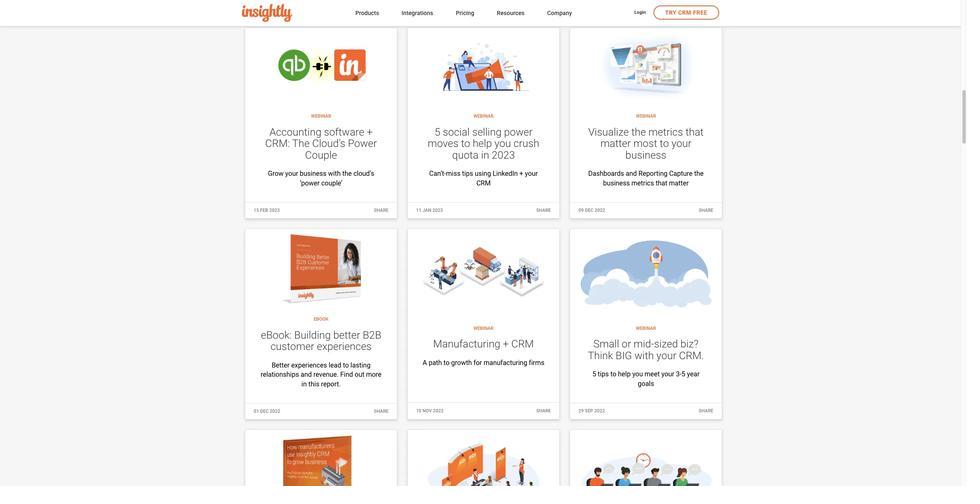 Task type: vqa. For each thing, say whether or not it's contained in the screenshot.


Task type: describe. For each thing, give the bounding box(es) containing it.
that inside 'visualize the metrics that matter most to your business'
[[686, 126, 704, 138]]

small
[[594, 338, 619, 350]]

most
[[634, 137, 657, 150]]

29 sep 2022
[[579, 408, 605, 414]]

3-
[[676, 370, 682, 378]]

accounting
[[270, 126, 322, 138]]

company
[[547, 9, 572, 16]]

01 dec 2022
[[254, 409, 280, 414]]

11
[[416, 208, 422, 213]]

growth
[[451, 359, 472, 367]]

to right path
[[444, 359, 450, 367]]

your inside small or mid-sized biz? think big with your crm.
[[657, 350, 677, 362]]

manufacturing
[[484, 359, 527, 367]]

24
[[416, 6, 422, 12]]

2 vertical spatial +
[[503, 338, 509, 350]]

meet
[[645, 370, 660, 378]]

10
[[416, 408, 422, 414]]

customer
[[271, 341, 314, 353]]

reporting
[[639, 170, 668, 178]]

goals
[[638, 380, 654, 388]]

login link
[[635, 9, 646, 17]]

manufacturing
[[433, 338, 501, 350]]

ebook: building better b2b customer experiences
[[261, 329, 381, 353]]

share for visualize the metrics that matter most to your business
[[699, 208, 714, 213]]

biz?
[[681, 338, 699, 350]]

sep
[[585, 408, 593, 414]]

in inside better experiences lead to lasting relationships and revenue. find out more in this report.
[[302, 380, 307, 388]]

path
[[429, 359, 442, 367]]

15 feb 2023
[[254, 208, 280, 213]]

crm inside button
[[678, 9, 692, 16]]

to inside 5 tips to help you meet your 3-5 year goals
[[611, 370, 617, 378]]

try
[[665, 9, 677, 16]]

+ inside 'accounting software + crm: the cloud's power couple'
[[367, 126, 373, 138]]

2022 for small or mid-sized biz? think big with your crm.
[[595, 408, 605, 414]]

crm:
[[265, 137, 290, 150]]

15
[[254, 208, 259, 213]]

power
[[348, 137, 377, 150]]

webinar for +
[[474, 326, 494, 331]]

can't-miss tips using linkedin + your crm
[[429, 170, 538, 187]]

29
[[579, 408, 584, 414]]

your inside 'can't-miss tips using linkedin + your crm'
[[525, 170, 538, 178]]

help inside 5 tips to help you meet your 3-5 year goals
[[618, 370, 631, 378]]

resources
[[497, 9, 525, 16]]

5 for tips
[[593, 370, 596, 378]]

better
[[272, 361, 290, 369]]

try crm free button
[[654, 5, 719, 20]]

matter inside 'visualize the metrics that matter most to your business'
[[601, 137, 631, 150]]

sized
[[654, 338, 678, 350]]

your inside 5 tips to help you meet your 3-5 year goals
[[662, 370, 675, 378]]

think
[[588, 350, 613, 362]]

grow your business with the cloud's 'power couple'
[[268, 170, 374, 187]]

visualize
[[588, 126, 629, 138]]

software
[[324, 126, 364, 138]]

business inside 'visualize the metrics that matter most to your business'
[[626, 149, 667, 161]]

2022 for visualize the metrics that matter most to your business
[[595, 208, 605, 213]]

a
[[423, 359, 427, 367]]

share for 5 social selling power moves to help you crush quota in 2023
[[536, 208, 551, 213]]

10 nov 2022
[[416, 408, 444, 414]]

pricing link
[[456, 8, 474, 19]]

firms
[[529, 359, 545, 367]]

using
[[475, 170, 491, 178]]

moves
[[428, 137, 459, 150]]

manufacturing + crm
[[433, 338, 534, 350]]

2022 for manufacturing + crm
[[433, 408, 444, 414]]

business inside grow your business with the cloud's 'power couple'
[[300, 170, 327, 178]]

report.
[[321, 380, 341, 388]]

the for accounting software + crm: the cloud's power couple
[[342, 170, 352, 178]]

visualize the metrics that matter most to your business
[[588, 126, 704, 161]]

ebook
[[314, 317, 329, 322]]

business inside "dashboards and reporting capture the business metrics that matter"
[[603, 179, 630, 187]]

matter inside "dashboards and reporting capture the business metrics that matter"
[[669, 179, 689, 187]]

that inside "dashboards and reporting capture the business metrics that matter"
[[656, 179, 668, 187]]

cloud's
[[354, 170, 374, 178]]

mid-
[[634, 338, 654, 350]]

for
[[474, 359, 482, 367]]

5 for social
[[435, 126, 440, 138]]

try crm free
[[665, 9, 708, 16]]

relationships
[[261, 371, 299, 379]]

crm inside 'can't-miss tips using linkedin + your crm'
[[477, 179, 491, 187]]

better
[[333, 329, 360, 341]]

login
[[635, 10, 646, 15]]

grow
[[268, 170, 284, 178]]

2023 inside 5 social selling power moves to help you crush quota in 2023
[[492, 149, 515, 161]]

share for manufacturing + crm
[[536, 408, 551, 414]]

insightly logo link
[[242, 4, 342, 22]]

you inside 5 tips to help you meet your 3-5 year goals
[[633, 370, 643, 378]]

2 vertical spatial crm
[[512, 338, 534, 350]]

social
[[443, 126, 470, 138]]

experiences inside ebook: building better b2b customer experiences
[[317, 341, 372, 353]]

you inside 5 social selling power moves to help you crush quota in 2023
[[495, 137, 511, 150]]

accounting software + crm: the cloud's power couple
[[265, 126, 377, 161]]

products
[[355, 9, 379, 16]]

your inside 'visualize the metrics that matter most to your business'
[[672, 137, 692, 150]]

better experiences lead to lasting relationships and revenue. find out more in this report.
[[261, 361, 382, 388]]

2023 for 09 may 2023
[[271, 6, 281, 12]]

webinar for social
[[474, 114, 494, 119]]

quota
[[452, 149, 479, 161]]

free
[[693, 9, 708, 16]]



Task type: locate. For each thing, give the bounding box(es) containing it.
0 horizontal spatial in
[[302, 380, 307, 388]]

2023 right feb
[[269, 208, 280, 213]]

0 vertical spatial dec
[[585, 208, 594, 213]]

1 vertical spatial that
[[656, 179, 668, 187]]

capture
[[669, 170, 693, 178]]

5 social selling power moves to help you crush quota in 2023
[[428, 126, 539, 161]]

0 horizontal spatial with
[[328, 170, 341, 178]]

2022 right sep
[[595, 408, 605, 414]]

lasting
[[351, 361, 371, 369]]

09 may 2023
[[254, 6, 281, 12]]

your left 3- at the bottom right
[[662, 370, 675, 378]]

help inside 5 social selling power moves to help you crush quota in 2023
[[473, 137, 492, 150]]

nov
[[423, 408, 432, 414]]

your right linkedin
[[525, 170, 538, 178]]

to up find
[[343, 361, 349, 369]]

2023 for 11 jan 2023
[[433, 208, 443, 213]]

and
[[626, 170, 637, 178], [301, 371, 312, 379]]

0 vertical spatial in
[[481, 149, 489, 161]]

dashboards
[[588, 170, 624, 178]]

2022 down dashboards
[[595, 208, 605, 213]]

dashboards and reporting capture the business metrics that matter
[[588, 170, 704, 187]]

1 horizontal spatial tips
[[598, 370, 609, 378]]

in inside 5 social selling power moves to help you crush quota in 2023
[[481, 149, 489, 161]]

0 horizontal spatial that
[[656, 179, 668, 187]]

experiences up revenue.
[[291, 361, 327, 369]]

and left reporting on the top right of page
[[626, 170, 637, 178]]

the inside "dashboards and reporting capture the business metrics that matter"
[[694, 170, 704, 178]]

1 vertical spatial experiences
[[291, 361, 327, 369]]

0 horizontal spatial help
[[473, 137, 492, 150]]

1 horizontal spatial matter
[[669, 179, 689, 187]]

with up meet
[[635, 350, 654, 362]]

your up 3- at the bottom right
[[657, 350, 677, 362]]

out
[[355, 371, 365, 379]]

cloud's
[[312, 137, 345, 150]]

the right 'visualize'
[[632, 126, 646, 138]]

webinar up selling
[[474, 114, 494, 119]]

2 horizontal spatial the
[[694, 170, 704, 178]]

the for visualize the metrics that matter most to your business
[[694, 170, 704, 178]]

webinar up 'manufacturing + crm'
[[474, 326, 494, 331]]

1 vertical spatial help
[[618, 370, 631, 378]]

1 horizontal spatial help
[[618, 370, 631, 378]]

5
[[435, 126, 440, 138], [593, 370, 596, 378], [682, 370, 686, 378]]

dec right the 01
[[260, 409, 269, 414]]

0 vertical spatial you
[[495, 137, 511, 150]]

0 vertical spatial with
[[328, 170, 341, 178]]

0 vertical spatial +
[[367, 126, 373, 138]]

+
[[367, 126, 373, 138], [520, 170, 523, 178], [503, 338, 509, 350]]

help right social
[[473, 137, 492, 150]]

1 horizontal spatial in
[[481, 149, 489, 161]]

0 vertical spatial that
[[686, 126, 704, 138]]

+ right software
[[367, 126, 373, 138]]

your right grow
[[285, 170, 298, 178]]

dec down dashboards
[[585, 208, 594, 213]]

2022 right the 01
[[270, 409, 280, 414]]

2022
[[595, 208, 605, 213], [433, 408, 444, 414], [595, 408, 605, 414], [270, 409, 280, 414]]

2023 right apr
[[433, 6, 443, 12]]

2 horizontal spatial 5
[[682, 370, 686, 378]]

tips right miss at the top left of page
[[462, 170, 473, 178]]

couple'
[[321, 179, 342, 187]]

1 horizontal spatial and
[[626, 170, 637, 178]]

24 apr 2023
[[416, 6, 443, 12]]

0 vertical spatial and
[[626, 170, 637, 178]]

0 horizontal spatial tips
[[462, 170, 473, 178]]

tips inside 5 tips to help you meet your 3-5 year goals
[[598, 370, 609, 378]]

metrics inside 'visualize the metrics that matter most to your business'
[[649, 126, 683, 138]]

company link
[[547, 8, 572, 19]]

business up 'power
[[300, 170, 327, 178]]

09 for 09 dec 2022
[[579, 208, 584, 213]]

09 for 09 may 2023
[[254, 6, 259, 12]]

0 horizontal spatial +
[[367, 126, 373, 138]]

1 vertical spatial crm
[[477, 179, 491, 187]]

0 horizontal spatial matter
[[601, 137, 631, 150]]

webinar for software
[[311, 114, 331, 119]]

pricing
[[456, 9, 474, 16]]

dec for visualize the metrics that matter most to your business
[[585, 208, 594, 213]]

metrics inside "dashboards and reporting capture the business metrics that matter"
[[632, 179, 654, 187]]

experiences
[[317, 341, 372, 353], [291, 361, 327, 369]]

crm.
[[679, 350, 704, 362]]

0 horizontal spatial you
[[495, 137, 511, 150]]

webinar up 'accounting software + crm: the cloud's power couple'
[[311, 114, 331, 119]]

1 vertical spatial and
[[301, 371, 312, 379]]

1 horizontal spatial crm
[[512, 338, 534, 350]]

1 horizontal spatial 5
[[593, 370, 596, 378]]

products link
[[355, 8, 379, 19]]

with
[[328, 170, 341, 178], [635, 350, 654, 362]]

1 vertical spatial business
[[300, 170, 327, 178]]

to down big
[[611, 370, 617, 378]]

2 horizontal spatial +
[[520, 170, 523, 178]]

1 horizontal spatial with
[[635, 350, 654, 362]]

2023 right 'jan'
[[433, 208, 443, 213]]

your inside grow your business with the cloud's 'power couple'
[[285, 170, 298, 178]]

to right moves
[[461, 137, 470, 150]]

this
[[309, 380, 319, 388]]

0 vertical spatial experiences
[[317, 341, 372, 353]]

0 vertical spatial metrics
[[649, 126, 683, 138]]

+ right linkedin
[[520, 170, 523, 178]]

0 horizontal spatial and
[[301, 371, 312, 379]]

1 horizontal spatial the
[[632, 126, 646, 138]]

to inside 5 social selling power moves to help you crush quota in 2023
[[461, 137, 470, 150]]

miss
[[446, 170, 461, 178]]

5 tips to help you meet your 3-5 year goals
[[593, 370, 700, 388]]

experiences inside better experiences lead to lasting relationships and revenue. find out more in this report.
[[291, 361, 327, 369]]

2022 right nov
[[433, 408, 444, 414]]

2023 for 15 feb 2023
[[269, 208, 280, 213]]

1 horizontal spatial +
[[503, 338, 509, 350]]

1 horizontal spatial you
[[633, 370, 643, 378]]

may
[[260, 6, 270, 12]]

more
[[366, 371, 382, 379]]

find
[[340, 371, 353, 379]]

to
[[461, 137, 470, 150], [660, 137, 669, 150], [444, 359, 450, 367], [343, 361, 349, 369], [611, 370, 617, 378]]

in
[[481, 149, 489, 161], [302, 380, 307, 388]]

in up 'using'
[[481, 149, 489, 161]]

5 left the year
[[682, 370, 686, 378]]

1 horizontal spatial 09
[[579, 208, 584, 213]]

integrations
[[402, 9, 433, 16]]

share for accounting software + crm: the cloud's power couple
[[374, 208, 389, 213]]

'power
[[300, 179, 320, 187]]

to inside better experiences lead to lasting relationships and revenue. find out more in this report.
[[343, 361, 349, 369]]

2 horizontal spatial crm
[[678, 9, 692, 16]]

1 vertical spatial you
[[633, 370, 643, 378]]

1 vertical spatial tips
[[598, 370, 609, 378]]

0 horizontal spatial the
[[342, 170, 352, 178]]

insightly logo image
[[242, 4, 292, 22]]

0 vertical spatial tips
[[462, 170, 473, 178]]

your
[[672, 137, 692, 150], [285, 170, 298, 178], [525, 170, 538, 178], [657, 350, 677, 362], [662, 370, 675, 378]]

a path to growth for manufacturing firms
[[423, 359, 545, 367]]

share for ebook: building better b2b customer experiences
[[374, 409, 389, 414]]

and inside "dashboards and reporting capture the business metrics that matter"
[[626, 170, 637, 178]]

01
[[254, 409, 259, 414]]

0 vertical spatial help
[[473, 137, 492, 150]]

09
[[254, 6, 259, 12], [579, 208, 584, 213]]

business up reporting on the top right of page
[[626, 149, 667, 161]]

1 vertical spatial +
[[520, 170, 523, 178]]

tips down 'think'
[[598, 370, 609, 378]]

your up capture
[[672, 137, 692, 150]]

1 vertical spatial matter
[[669, 179, 689, 187]]

1 vertical spatial in
[[302, 380, 307, 388]]

crm right try
[[678, 9, 692, 16]]

and inside better experiences lead to lasting relationships and revenue. find out more in this report.
[[301, 371, 312, 379]]

building
[[294, 329, 331, 341]]

power
[[504, 126, 533, 138]]

the left cloud's
[[342, 170, 352, 178]]

jan
[[423, 208, 431, 213]]

you up goals
[[633, 370, 643, 378]]

webinar
[[311, 114, 331, 119], [474, 114, 494, 119], [636, 114, 656, 119], [474, 326, 494, 331], [636, 326, 656, 331]]

linkedin
[[493, 170, 518, 178]]

5 inside 5 social selling power moves to help you crush quota in 2023
[[435, 126, 440, 138]]

in left this
[[302, 380, 307, 388]]

help down big
[[618, 370, 631, 378]]

0 vertical spatial business
[[626, 149, 667, 161]]

1 vertical spatial with
[[635, 350, 654, 362]]

business
[[626, 149, 667, 161], [300, 170, 327, 178], [603, 179, 630, 187]]

tips inside 'can't-miss tips using linkedin + your crm'
[[462, 170, 473, 178]]

big
[[616, 350, 632, 362]]

year
[[687, 370, 700, 378]]

+ up manufacturing
[[503, 338, 509, 350]]

0 vertical spatial crm
[[678, 9, 692, 16]]

2023
[[271, 6, 281, 12], [433, 6, 443, 12], [492, 149, 515, 161], [269, 208, 280, 213], [433, 208, 443, 213]]

integrations link
[[402, 8, 433, 19]]

09 dec 2022
[[579, 208, 605, 213]]

and up this
[[301, 371, 312, 379]]

can't-
[[429, 170, 446, 178]]

5 left social
[[435, 126, 440, 138]]

1 horizontal spatial dec
[[585, 208, 594, 213]]

experiences up lead
[[317, 341, 372, 353]]

webinar for or
[[636, 326, 656, 331]]

to right most
[[660, 137, 669, 150]]

1 vertical spatial metrics
[[632, 179, 654, 187]]

share for small or mid-sized biz? think big with your crm.
[[699, 408, 714, 414]]

revenue.
[[314, 371, 339, 379]]

or
[[622, 338, 631, 350]]

1 horizontal spatial that
[[686, 126, 704, 138]]

resources link
[[497, 8, 525, 19]]

feb
[[260, 208, 268, 213]]

b2b
[[363, 329, 381, 341]]

business down dashboards
[[603, 179, 630, 187]]

crm up firms
[[512, 338, 534, 350]]

the
[[292, 137, 310, 150]]

to inside 'visualize the metrics that matter most to your business'
[[660, 137, 669, 150]]

webinar up 'visualize the metrics that matter most to your business'
[[636, 114, 656, 119]]

0 horizontal spatial 09
[[254, 6, 259, 12]]

metrics
[[649, 126, 683, 138], [632, 179, 654, 187]]

0 vertical spatial 09
[[254, 6, 259, 12]]

with inside grow your business with the cloud's 'power couple'
[[328, 170, 341, 178]]

1 vertical spatial dec
[[260, 409, 269, 414]]

+ inside 'can't-miss tips using linkedin + your crm'
[[520, 170, 523, 178]]

crm down 'using'
[[477, 179, 491, 187]]

0 vertical spatial matter
[[601, 137, 631, 150]]

1 vertical spatial 09
[[579, 208, 584, 213]]

the inside grow your business with the cloud's 'power couple'
[[342, 170, 352, 178]]

2023 for 24 apr 2023
[[433, 6, 443, 12]]

2 vertical spatial business
[[603, 179, 630, 187]]

2023 up linkedin
[[492, 149, 515, 161]]

tips
[[462, 170, 473, 178], [598, 370, 609, 378]]

the right capture
[[694, 170, 704, 178]]

matter down capture
[[669, 179, 689, 187]]

matter left most
[[601, 137, 631, 150]]

that
[[686, 126, 704, 138], [656, 179, 668, 187]]

dec for ebook: building better b2b customer experiences
[[260, 409, 269, 414]]

you left crush
[[495, 137, 511, 150]]

2022 for ebook: building better b2b customer experiences
[[270, 409, 280, 414]]

0 horizontal spatial crm
[[477, 179, 491, 187]]

webinar for the
[[636, 114, 656, 119]]

0 horizontal spatial 5
[[435, 126, 440, 138]]

ebook:
[[261, 329, 292, 341]]

crush
[[514, 137, 539, 150]]

webinar up mid-
[[636, 326, 656, 331]]

with inside small or mid-sized biz? think big with your crm.
[[635, 350, 654, 362]]

5 down 'think'
[[593, 370, 596, 378]]

2023 right may on the top of page
[[271, 6, 281, 12]]

apr
[[423, 6, 432, 12]]

with up couple'
[[328, 170, 341, 178]]

0 horizontal spatial dec
[[260, 409, 269, 414]]

the inside 'visualize the metrics that matter most to your business'
[[632, 126, 646, 138]]

small or mid-sized biz? think big with your crm.
[[588, 338, 704, 362]]



